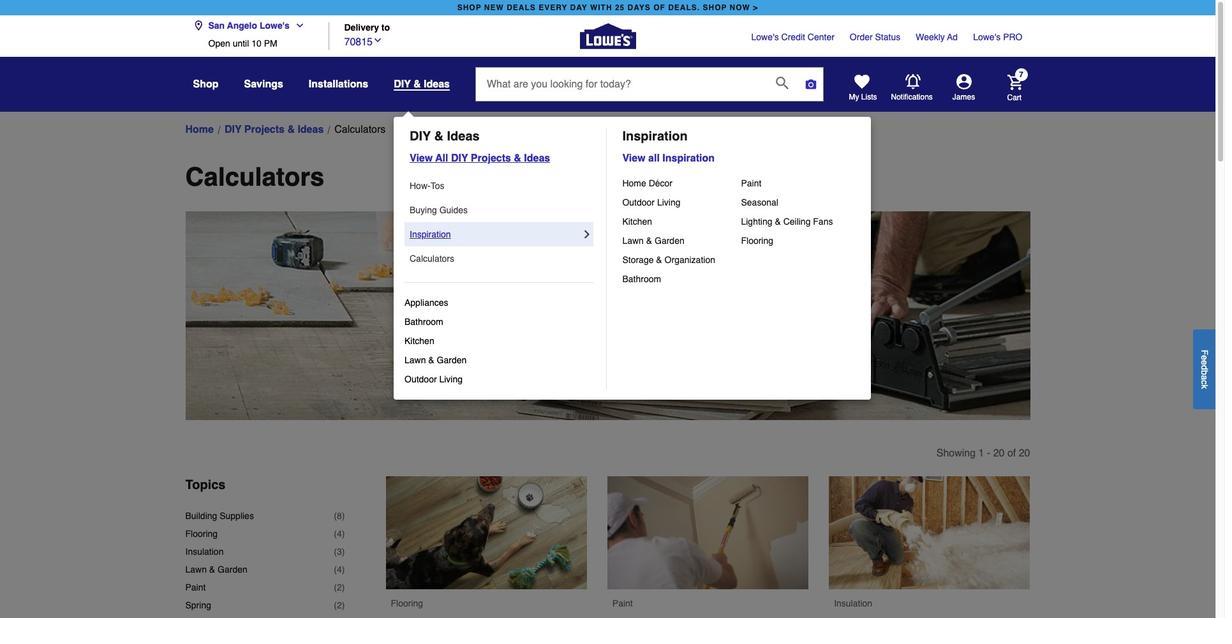 Task type: locate. For each thing, give the bounding box(es) containing it.
home for home
[[185, 124, 214, 135]]

lawn & garden up storage & organization in the top right of the page
[[623, 236, 685, 246]]

lawn & garden down appliances
[[405, 355, 467, 365]]

1 2 from the top
[[337, 582, 342, 593]]

3 ) from the top
[[342, 547, 345, 557]]

2 horizontal spatial calculators
[[410, 254, 455, 264]]

2 vertical spatial lawn & garden
[[185, 565, 248, 575]]

0 horizontal spatial view
[[410, 153, 433, 164]]

&
[[414, 79, 421, 90], [288, 124, 295, 135], [435, 129, 444, 144], [514, 153, 522, 164], [775, 216, 781, 227], [647, 236, 653, 246], [657, 255, 663, 265], [429, 355, 435, 365], [209, 565, 215, 575]]

home down shop button
[[185, 124, 214, 135]]

bathroom down storage
[[623, 274, 662, 284]]

lowe's pro
[[974, 32, 1023, 42]]

2 ) from the top
[[342, 529, 345, 539]]

lawn & garden for lawn & garden link to the left
[[405, 355, 467, 365]]

1 horizontal spatial flooring link
[[742, 231, 860, 250]]

4 for lawn & garden
[[337, 565, 342, 575]]

lowe's inside button
[[260, 20, 290, 31]]

0 horizontal spatial home
[[185, 124, 214, 135]]

4 ) from the top
[[342, 565, 345, 575]]

insulation inside insulation link
[[835, 599, 873, 609]]

1 horizontal spatial lawn
[[405, 355, 426, 365]]

home left the décor
[[623, 178, 647, 188]]

kitchen link down appliances link
[[405, 331, 594, 351]]

lawn & garden link down appliances link
[[405, 351, 594, 370]]

1 ( 4 ) from the top
[[334, 529, 345, 539]]

2 horizontal spatial garden
[[655, 236, 685, 246]]

view all inspiration
[[623, 153, 715, 164]]

2 vertical spatial garden
[[218, 565, 248, 575]]

view for diy & ideas
[[410, 153, 433, 164]]

weekly
[[916, 32, 946, 42]]

1 vertical spatial projects
[[471, 153, 511, 164]]

notifications
[[892, 92, 933, 101]]

6 ) from the top
[[342, 600, 345, 610]]

0 vertical spatial 2
[[337, 582, 342, 593]]

5 ( from the top
[[334, 582, 337, 593]]

2 ( 2 ) from the top
[[334, 600, 345, 610]]

living
[[658, 197, 681, 208], [440, 374, 463, 384]]

now
[[730, 3, 751, 12]]

None search field
[[476, 67, 824, 113]]

lawn down appliances
[[405, 355, 426, 365]]

outdoor
[[623, 197, 655, 208], [405, 374, 437, 384]]

shop
[[458, 3, 482, 12], [703, 3, 728, 12]]

0 horizontal spatial outdoor living
[[405, 374, 463, 384]]

0 horizontal spatial outdoor living link
[[405, 370, 594, 389]]

2 horizontal spatial lowe's
[[974, 32, 1001, 42]]

1 vertical spatial flooring link
[[386, 476, 587, 618]]

lowe's
[[260, 20, 290, 31], [752, 32, 779, 42], [974, 32, 1001, 42]]

1 vertical spatial lawn
[[405, 355, 426, 365]]

deals
[[507, 3, 536, 12]]

10
[[252, 38, 262, 49]]

1 vertical spatial ( 2 )
[[334, 600, 345, 610]]

1 vertical spatial 4
[[337, 565, 342, 575]]

0 vertical spatial outdoor
[[623, 197, 655, 208]]

1 horizontal spatial lowe's
[[752, 32, 779, 42]]

0 horizontal spatial lawn & garden
[[185, 565, 248, 575]]

a
[[1200, 375, 1211, 380]]

1 ( from the top
[[334, 511, 337, 521]]

2 vertical spatial flooring
[[391, 599, 423, 609]]

0 vertical spatial calculators
[[335, 124, 386, 135]]

( for building supplies
[[334, 511, 337, 521]]

1 vertical spatial outdoor living
[[405, 374, 463, 384]]

delivery
[[344, 23, 379, 33]]

1 vertical spatial outdoor living link
[[405, 370, 594, 389]]

diy & ideas
[[394, 79, 450, 90], [410, 129, 480, 144]]

1 20 from the left
[[994, 448, 1005, 459]]

outdoor living link
[[623, 193, 742, 212], [405, 370, 594, 389]]

( for spring
[[334, 600, 337, 610]]

diy & ideas button
[[394, 78, 450, 91]]

1 vertical spatial garden
[[437, 355, 467, 365]]

lowe's left credit
[[752, 32, 779, 42]]

0 vertical spatial living
[[658, 197, 681, 208]]

( for lawn & garden
[[334, 565, 337, 575]]

0 horizontal spatial insulation
[[185, 547, 224, 557]]

to
[[382, 23, 390, 33]]

diy projects & ideas
[[225, 124, 324, 135]]

4 for flooring
[[337, 529, 342, 539]]

20 right the -
[[994, 448, 1005, 459]]

0 vertical spatial flooring link
[[742, 231, 860, 250]]

2 vertical spatial calculators
[[410, 254, 455, 264]]

2 vertical spatial paint
[[613, 599, 633, 609]]

décor
[[649, 178, 673, 188]]

cart
[[1008, 93, 1022, 102]]

2 for paint
[[337, 582, 342, 593]]

bathroom
[[623, 274, 662, 284], [405, 317, 444, 327]]

1 4 from the top
[[337, 529, 342, 539]]

1 vertical spatial bathroom
[[405, 317, 444, 327]]

calculators
[[335, 124, 386, 135], [185, 162, 325, 192], [410, 254, 455, 264]]

savings button
[[244, 73, 283, 96]]

7
[[1020, 70, 1024, 79]]

1 vertical spatial bathroom link
[[405, 312, 594, 331]]

ceiling
[[784, 216, 811, 227]]

lawn & garden link up organization
[[623, 231, 742, 250]]

1 vertical spatial 2
[[337, 600, 342, 610]]

1 horizontal spatial calculators
[[335, 124, 386, 135]]

home décor
[[623, 178, 673, 188]]

0 vertical spatial lawn
[[623, 236, 644, 246]]

diy inside diy & ideas button
[[394, 79, 411, 90]]

2 2 from the top
[[337, 600, 342, 610]]

0 vertical spatial lawn & garden link
[[623, 231, 742, 250]]

ideas inside button
[[424, 79, 450, 90]]

1 horizontal spatial bathroom
[[623, 274, 662, 284]]

garden
[[655, 236, 685, 246], [437, 355, 467, 365], [218, 565, 248, 575]]

garden for the rightmost lawn & garden link
[[655, 236, 685, 246]]

home inside home décor link
[[623, 178, 647, 188]]

location image
[[193, 20, 203, 31]]

0 horizontal spatial bathroom link
[[405, 312, 594, 331]]

1 vertical spatial ( 4 )
[[334, 565, 345, 575]]

center
[[808, 32, 835, 42]]

open until 10 pm
[[208, 38, 278, 49]]

2 20 from the left
[[1020, 448, 1031, 459]]

e up d
[[1200, 355, 1211, 360]]

buying
[[410, 205, 437, 215]]

projects up the how-tos link
[[471, 153, 511, 164]]

installations
[[309, 79, 369, 90]]

lowe's left pro
[[974, 32, 1001, 42]]

lawn & garden up spring
[[185, 565, 248, 575]]

e up b
[[1200, 360, 1211, 365]]

bathroom down appliances
[[405, 317, 444, 327]]

f e e d b a c k button
[[1194, 329, 1216, 409]]

0 vertical spatial flooring
[[742, 236, 774, 246]]

inspiration up home décor link
[[663, 153, 715, 164]]

garden up storage & organization in the top right of the page
[[655, 236, 685, 246]]

lowe's home improvement logo image
[[580, 8, 636, 64]]

calculators up appliances
[[410, 254, 455, 264]]

lawn up spring
[[185, 565, 207, 575]]

25
[[615, 3, 625, 12]]

4 ( from the top
[[334, 565, 337, 575]]

0 horizontal spatial outdoor
[[405, 374, 437, 384]]

0 horizontal spatial kitchen link
[[405, 331, 594, 351]]

0 vertical spatial ( 4 )
[[334, 529, 345, 539]]

calculators down the installations button
[[335, 124, 386, 135]]

1 horizontal spatial view
[[623, 153, 646, 164]]

6 ( from the top
[[334, 600, 337, 610]]

shop left now
[[703, 3, 728, 12]]

0 horizontal spatial lawn
[[185, 565, 207, 575]]

2 horizontal spatial flooring
[[742, 236, 774, 246]]

0 vertical spatial bathroom
[[623, 274, 662, 284]]

view all inspiration link
[[618, 146, 715, 166]]

5 ) from the top
[[342, 582, 345, 593]]

8
[[337, 511, 342, 521]]

calculators inside "link"
[[410, 254, 455, 264]]

my lists link
[[850, 74, 878, 102]]

inspiration up all
[[623, 129, 688, 144]]

0 horizontal spatial flooring link
[[386, 476, 587, 618]]

san
[[208, 20, 225, 31]]

seasonal
[[742, 197, 779, 208]]

0 horizontal spatial bathroom
[[405, 317, 444, 327]]

1 vertical spatial calculators
[[185, 162, 325, 192]]

0 horizontal spatial lowe's
[[260, 20, 290, 31]]

1 horizontal spatial kitchen
[[623, 216, 653, 227]]

garden down supplies
[[218, 565, 248, 575]]

) for lawn & garden
[[342, 565, 345, 575]]

1 horizontal spatial flooring
[[391, 599, 423, 609]]

deals.
[[669, 3, 701, 12]]

0 vertical spatial home
[[185, 124, 214, 135]]

0 vertical spatial 4
[[337, 529, 342, 539]]

1 horizontal spatial outdoor living
[[623, 197, 681, 208]]

0 vertical spatial garden
[[655, 236, 685, 246]]

calculators for calculators 'button'
[[335, 124, 386, 135]]

home
[[185, 124, 214, 135], [623, 178, 647, 188]]

1 vertical spatial insulation
[[835, 599, 873, 609]]

bathroom for the bottommost bathroom link
[[405, 317, 444, 327]]

appliances
[[405, 298, 449, 308]]

1 horizontal spatial outdoor living link
[[623, 193, 742, 212]]

kitchen link
[[623, 212, 742, 231], [405, 331, 594, 351]]

20 right of
[[1020, 448, 1031, 459]]

2 ( from the top
[[334, 529, 337, 539]]

paint link
[[742, 174, 860, 193], [608, 476, 809, 618]]

( for paint
[[334, 582, 337, 593]]

lists
[[862, 93, 878, 102]]

( 4 ) down 3
[[334, 565, 345, 575]]

3 ( from the top
[[334, 547, 337, 557]]

shop left the new at the top
[[458, 3, 482, 12]]

1 horizontal spatial garden
[[437, 355, 467, 365]]

view
[[410, 153, 433, 164], [623, 153, 646, 164]]

inspiration down buying
[[410, 229, 451, 239]]

0 horizontal spatial lawn & garden link
[[405, 351, 594, 370]]

2 horizontal spatial lawn
[[623, 236, 644, 246]]

2 4 from the top
[[337, 565, 342, 575]]

1 vertical spatial paint
[[185, 582, 206, 593]]

ideas
[[424, 79, 450, 90], [298, 124, 324, 135], [447, 129, 480, 144], [524, 153, 551, 164]]

0 horizontal spatial 20
[[994, 448, 1005, 459]]

bathroom for right bathroom link
[[623, 274, 662, 284]]

1 vertical spatial lawn & garden
[[405, 355, 467, 365]]

inspiration inside 'link'
[[663, 153, 715, 164]]

1 horizontal spatial lawn & garden
[[405, 355, 467, 365]]

my lists
[[850, 93, 878, 102]]

1 vertical spatial kitchen link
[[405, 331, 594, 351]]

0 horizontal spatial kitchen
[[405, 336, 435, 346]]

bathroom link down organization
[[623, 269, 742, 289]]

view inside 'link'
[[623, 153, 646, 164]]

lowe's up pm
[[260, 20, 290, 31]]

0 vertical spatial paint link
[[742, 174, 860, 193]]

lawn & garden link
[[623, 231, 742, 250], [405, 351, 594, 370]]

lawn & garden
[[623, 236, 685, 246], [405, 355, 467, 365], [185, 565, 248, 575]]

0 vertical spatial insulation
[[185, 547, 224, 557]]

diy
[[394, 79, 411, 90], [225, 124, 242, 135], [410, 129, 431, 144], [451, 153, 468, 164]]

lowe's credit center
[[752, 32, 835, 42]]

2 horizontal spatial paint
[[742, 178, 762, 188]]

0 vertical spatial ( 2 )
[[334, 582, 345, 593]]

0 vertical spatial projects
[[244, 124, 285, 135]]

0 vertical spatial bathroom link
[[623, 269, 742, 289]]

bathroom link
[[623, 269, 742, 289], [405, 312, 594, 331]]

1 vertical spatial lawn & garden link
[[405, 351, 594, 370]]

1 horizontal spatial bathroom link
[[623, 269, 742, 289]]

guides
[[440, 205, 468, 215]]

lowe's credit center link
[[752, 31, 835, 43]]

garden down appliances
[[437, 355, 467, 365]]

shop new deals every day with 25 days of deals. shop now >
[[458, 3, 759, 12]]

4 down 3
[[337, 565, 342, 575]]

kitchen for 'kitchen' "link" to the bottom
[[405, 336, 435, 346]]

storage & organization
[[623, 255, 716, 265]]

calculators down diy projects & ideas link
[[185, 162, 325, 192]]

projects down savings button
[[244, 124, 285, 135]]

insulation link
[[830, 476, 1031, 618]]

k
[[1200, 384, 1211, 389]]

kitchen link up storage & organization link
[[623, 212, 742, 231]]

1 ( 2 ) from the top
[[334, 582, 345, 593]]

0 horizontal spatial shop
[[458, 3, 482, 12]]

kitchen up storage
[[623, 216, 653, 227]]

0 vertical spatial lawn & garden
[[623, 236, 685, 246]]

1 ) from the top
[[342, 511, 345, 521]]

1 view from the left
[[410, 153, 433, 164]]

0 horizontal spatial flooring
[[185, 529, 218, 539]]

2 view from the left
[[623, 153, 646, 164]]

1 horizontal spatial lawn & garden link
[[623, 231, 742, 250]]

1 horizontal spatial kitchen link
[[623, 212, 742, 231]]

2 shop from the left
[[703, 3, 728, 12]]

bathroom link down the calculators "link"
[[405, 312, 594, 331]]

( 4 ) up 3
[[334, 529, 345, 539]]

installations button
[[309, 73, 369, 96]]

f
[[1200, 350, 1211, 355]]

( 2 )
[[334, 582, 345, 593], [334, 600, 345, 610]]

(
[[334, 511, 337, 521], [334, 529, 337, 539], [334, 547, 337, 557], [334, 565, 337, 575], [334, 582, 337, 593], [334, 600, 337, 610]]

) for spring
[[342, 600, 345, 610]]

1 horizontal spatial shop
[[703, 3, 728, 12]]

all
[[436, 153, 449, 164]]

4 up 3
[[337, 529, 342, 539]]

kitchen down appliances
[[405, 336, 435, 346]]

lawn up storage
[[623, 236, 644, 246]]

open
[[208, 38, 230, 49]]

2 vertical spatial inspiration
[[410, 229, 451, 239]]

1 horizontal spatial 20
[[1020, 448, 1031, 459]]

2 ( 4 ) from the top
[[334, 565, 345, 575]]

1 horizontal spatial projects
[[471, 153, 511, 164]]

1 horizontal spatial insulation
[[835, 599, 873, 609]]

showing
[[937, 448, 976, 459]]

order status
[[850, 32, 901, 42]]

building
[[185, 511, 217, 521]]

order
[[850, 32, 873, 42]]



Task type: describe. For each thing, give the bounding box(es) containing it.
with
[[591, 3, 613, 12]]

1 vertical spatial diy & ideas
[[410, 129, 480, 144]]

how-tos link
[[410, 176, 594, 195]]

view all diy projects & ideas
[[410, 153, 551, 164]]

my
[[850, 93, 860, 102]]

credit
[[782, 32, 806, 42]]

a man using a machine to add blown-in insulation between the joists in an attic. image
[[830, 476, 1031, 590]]

savings
[[244, 79, 283, 90]]

san angelo lowe's button
[[193, 13, 310, 38]]

view all diy projects & ideas link
[[405, 146, 551, 166]]

fans
[[814, 216, 834, 227]]

pro
[[1004, 32, 1023, 42]]

lowe's for lowe's pro
[[974, 32, 1001, 42]]

organization
[[665, 255, 716, 265]]

( 4 ) for flooring
[[334, 529, 345, 539]]

0 horizontal spatial calculators
[[185, 162, 325, 192]]

1 vertical spatial outdoor
[[405, 374, 437, 384]]

diy projects & ideas link
[[225, 122, 324, 137]]

0 horizontal spatial living
[[440, 374, 463, 384]]

3
[[337, 547, 342, 557]]

shop
[[193, 79, 219, 90]]

70815 button
[[344, 33, 383, 50]]

shop new deals every day with 25 days of deals. shop now > link
[[455, 0, 761, 15]]

order status link
[[850, 31, 901, 43]]

ad
[[948, 32, 959, 42]]

lighting & ceiling fans
[[742, 216, 834, 227]]

d
[[1200, 365, 1211, 370]]

garden for lawn & garden link to the left
[[437, 355, 467, 365]]

0 horizontal spatial garden
[[218, 565, 248, 575]]

day
[[571, 3, 588, 12]]

>
[[754, 3, 759, 12]]

every
[[539, 3, 568, 12]]

( 4 ) for lawn & garden
[[334, 565, 345, 575]]

home décor link
[[623, 174, 742, 193]]

building supplies
[[185, 511, 254, 521]]

a man spreading mortar on a subfloor before installing gray tile flooring. image
[[185, 211, 1031, 420]]

seasonal link
[[742, 193, 860, 212]]

1 horizontal spatial living
[[658, 197, 681, 208]]

lighting
[[742, 216, 773, 227]]

( 2 ) for spring
[[334, 600, 345, 610]]

a dog on a wood-look vinyl plank floor next to a food dish, a bowl with spilled water and a toy. image
[[386, 476, 587, 590]]

( 2 ) for paint
[[334, 582, 345, 593]]

status
[[876, 32, 901, 42]]

lawn for lawn & garden link to the left
[[405, 355, 426, 365]]

shop button
[[193, 73, 219, 96]]

( for flooring
[[334, 529, 337, 539]]

james button
[[934, 74, 995, 102]]

tos
[[431, 181, 445, 191]]

pm
[[264, 38, 278, 49]]

lowe's for lowe's credit center
[[752, 32, 779, 42]]

home link
[[185, 122, 214, 137]]

calculators for the calculators "link"
[[410, 254, 455, 264]]

) for insulation
[[342, 547, 345, 557]]

1 vertical spatial flooring
[[185, 529, 218, 539]]

lowe's home improvement cart image
[[1008, 74, 1023, 90]]

0 vertical spatial outdoor living link
[[623, 193, 742, 212]]

2 for spring
[[337, 600, 342, 610]]

1 shop from the left
[[458, 3, 482, 12]]

angelo
[[227, 20, 257, 31]]

search image
[[776, 76, 789, 89]]

f e e d b a c k
[[1200, 350, 1211, 389]]

of
[[654, 3, 666, 12]]

storage & organization link
[[623, 250, 742, 269]]

san angelo lowe's
[[208, 20, 290, 31]]

delivery to
[[344, 23, 390, 33]]

chevron right image
[[581, 228, 594, 241]]

2 vertical spatial lawn
[[185, 565, 207, 575]]

buying guides
[[410, 205, 468, 215]]

Search Query text field
[[476, 68, 766, 101]]

) for flooring
[[342, 529, 345, 539]]

1 horizontal spatial paint
[[613, 599, 633, 609]]

chevron down image
[[373, 35, 383, 45]]

) for building supplies
[[342, 511, 345, 521]]

& inside button
[[414, 79, 421, 90]]

c
[[1200, 380, 1211, 384]]

1 vertical spatial paint link
[[608, 476, 809, 618]]

( for insulation
[[334, 547, 337, 557]]

kitchen for 'kitchen' "link" to the top
[[623, 216, 653, 227]]

appliances link
[[405, 293, 594, 312]]

showing 1 - 20 of 20
[[937, 448, 1031, 459]]

( 8 )
[[334, 511, 345, 521]]

camera image
[[805, 78, 818, 91]]

lawn & garden for the rightmost lawn & garden link
[[623, 236, 685, 246]]

lawn for the rightmost lawn & garden link
[[623, 236, 644, 246]]

how-tos
[[410, 181, 445, 191]]

0 horizontal spatial projects
[[244, 124, 285, 135]]

a man using a roller on an extension pole to paint a wall beige. image
[[608, 476, 809, 590]]

1 horizontal spatial outdoor
[[623, 197, 655, 208]]

supplies
[[220, 511, 254, 521]]

0 vertical spatial inspiration
[[623, 129, 688, 144]]

) for paint
[[342, 582, 345, 593]]

0 vertical spatial diy & ideas
[[394, 79, 450, 90]]

diy inside view all diy projects & ideas link
[[451, 153, 468, 164]]

diy inside diy projects & ideas link
[[225, 124, 242, 135]]

home for home décor
[[623, 178, 647, 188]]

spring
[[185, 600, 211, 610]]

calculators button
[[335, 122, 386, 137]]

new
[[485, 3, 504, 12]]

days
[[628, 3, 651, 12]]

b
[[1200, 370, 1211, 375]]

how-
[[410, 181, 431, 191]]

lowe's home improvement notification center image
[[906, 74, 921, 89]]

0 vertical spatial kitchen link
[[623, 212, 742, 231]]

weekly ad link
[[916, 31, 959, 43]]

( 3 )
[[334, 547, 345, 557]]

1 e from the top
[[1200, 355, 1211, 360]]

storage
[[623, 255, 654, 265]]

2 e from the top
[[1200, 360, 1211, 365]]

chevron down image
[[290, 20, 305, 31]]

0 vertical spatial paint
[[742, 178, 762, 188]]

all
[[649, 153, 660, 164]]

0 vertical spatial outdoor living
[[623, 197, 681, 208]]

lowe's pro link
[[974, 31, 1023, 43]]

view for inspiration
[[623, 153, 646, 164]]

james
[[953, 93, 976, 102]]

weekly ad
[[916, 32, 959, 42]]

0 horizontal spatial paint
[[185, 582, 206, 593]]

70815
[[344, 36, 373, 48]]

buying guides link
[[410, 201, 594, 220]]

lowe's home improvement lists image
[[855, 74, 870, 89]]



Task type: vqa. For each thing, say whether or not it's contained in the screenshot.
middle Lowe's
yes



